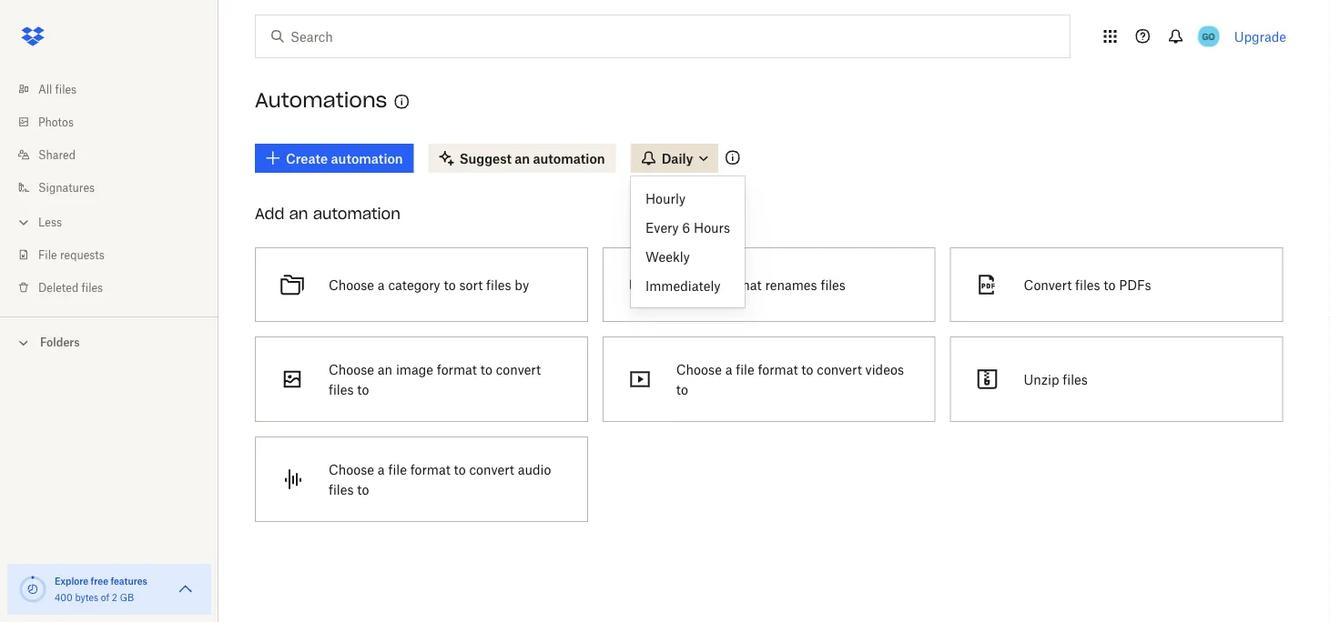 Task type: vqa. For each thing, say whether or not it's contained in the screenshot.
GB
yes



Task type: describe. For each thing, give the bounding box(es) containing it.
list containing all files
[[0, 62, 219, 317]]

all files link
[[15, 73, 219, 106]]

hours
[[694, 220, 730, 235]]

that
[[738, 277, 762, 293]]

features
[[111, 576, 147, 587]]

less image
[[15, 214, 33, 232]]

pdfs
[[1119, 277, 1152, 293]]

all
[[38, 82, 52, 96]]

an for add
[[289, 204, 308, 223]]

files inside convert files to pdfs button
[[1075, 277, 1100, 293]]

signatures link
[[15, 171, 219, 204]]

explore free features 400 bytes of 2 gb
[[55, 576, 147, 604]]

convert files to pdfs
[[1024, 277, 1152, 293]]

every 6 hours
[[646, 220, 730, 235]]

2
[[112, 592, 117, 604]]

format for videos
[[758, 362, 798, 377]]

immediately
[[646, 278, 721, 294]]

a for choose a file format to convert audio files to
[[378, 462, 385, 478]]

rule
[[711, 277, 734, 293]]

convert for choose a file format to convert videos to
[[817, 362, 862, 377]]

file requests
[[38, 248, 105, 262]]

files inside set a rule that renames files button
[[821, 277, 846, 293]]

6
[[682, 220, 691, 235]]

unzip files button
[[943, 330, 1291, 430]]

requests
[[60, 248, 105, 262]]

automation
[[313, 204, 401, 223]]

audio
[[518, 462, 551, 478]]

choose a category to sort files by
[[329, 277, 529, 293]]

files inside choose an image format to convert files to
[[329, 382, 354, 397]]

weekly
[[646, 249, 690, 265]]

photos link
[[15, 106, 219, 138]]

videos
[[866, 362, 904, 377]]

file for to
[[736, 362, 755, 377]]

choose a file format to convert audio files to button
[[248, 430, 595, 530]]

click to watch a demo video image
[[391, 91, 413, 113]]

of
[[101, 592, 109, 604]]

less
[[38, 215, 62, 229]]

choose for choose a file format to convert videos to
[[676, 362, 722, 377]]

choose an image format to convert files to button
[[248, 330, 595, 430]]

convert
[[1024, 277, 1072, 293]]

add
[[255, 204, 284, 223]]

category
[[388, 277, 440, 293]]

every
[[646, 220, 679, 235]]

free
[[91, 576, 108, 587]]

sort
[[459, 277, 483, 293]]

choose an image format to convert files to
[[329, 362, 541, 397]]

convert for choose an image format to convert files to
[[496, 362, 541, 377]]

files inside all files link
[[55, 82, 77, 96]]

format for files
[[437, 362, 477, 377]]

choose for choose a file format to convert audio files to
[[329, 462, 374, 478]]

dropbox image
[[15, 18, 51, 55]]

set a rule that renames files button
[[595, 240, 943, 330]]

choose for choose an image format to convert files to
[[329, 362, 374, 377]]

upgrade link
[[1234, 29, 1287, 44]]

file
[[38, 248, 57, 262]]

deleted files link
[[15, 271, 219, 304]]

signatures
[[38, 181, 95, 194]]

convert files to pdfs button
[[943, 240, 1291, 330]]

set
[[676, 277, 697, 293]]



Task type: locate. For each thing, give the bounding box(es) containing it.
a inside choose a file format to convert videos to
[[725, 362, 732, 377]]

a inside choose a file format to convert audio files to
[[378, 462, 385, 478]]

choose inside 'choose a category to sort files by' button
[[329, 277, 374, 293]]

format down choose an image format to convert files to at the bottom left of page
[[410, 462, 451, 478]]

file for files
[[388, 462, 407, 478]]

files inside deleted files "link"
[[82, 281, 103, 295]]

all files
[[38, 82, 77, 96]]

explore
[[55, 576, 88, 587]]

file inside choose a file format to convert audio files to
[[388, 462, 407, 478]]

format inside choose a file format to convert audio files to
[[410, 462, 451, 478]]

files inside choose a file format to convert audio files to
[[329, 482, 354, 498]]

deleted files
[[38, 281, 103, 295]]

shared link
[[15, 138, 219, 171]]

folders button
[[0, 329, 219, 356]]

image
[[396, 362, 433, 377]]

quota usage element
[[18, 576, 47, 605]]

format for audio
[[410, 462, 451, 478]]

hourly
[[646, 191, 686, 206]]

choose
[[329, 277, 374, 293], [329, 362, 374, 377], [676, 362, 722, 377], [329, 462, 374, 478]]

choose a file format to convert audio files to
[[329, 462, 551, 498]]

folders
[[40, 336, 80, 350]]

file requests link
[[15, 239, 219, 271]]

a
[[378, 277, 385, 293], [701, 277, 708, 293], [725, 362, 732, 377], [378, 462, 385, 478]]

add an automation
[[255, 204, 401, 223]]

a for choose a category to sort files by
[[378, 277, 385, 293]]

upgrade
[[1234, 29, 1287, 44]]

an right add
[[289, 204, 308, 223]]

1 horizontal spatial file
[[736, 362, 755, 377]]

format inside choose a file format to convert videos to
[[758, 362, 798, 377]]

set a rule that renames files
[[676, 277, 846, 293]]

file
[[736, 362, 755, 377], [388, 462, 407, 478]]

an
[[289, 204, 308, 223], [378, 362, 393, 377]]

0 vertical spatial file
[[736, 362, 755, 377]]

unzip
[[1024, 372, 1060, 387]]

convert inside choose a file format to convert audio files to
[[469, 462, 514, 478]]

choose a file format to convert videos to button
[[595, 330, 943, 430]]

convert inside choose an image format to convert files to
[[496, 362, 541, 377]]

list
[[0, 62, 219, 317]]

choose inside choose a file format to convert videos to
[[676, 362, 722, 377]]

format down set a rule that renames files button
[[758, 362, 798, 377]]

choose inside choose an image format to convert files to
[[329, 362, 374, 377]]

0 horizontal spatial an
[[289, 204, 308, 223]]

convert down by
[[496, 362, 541, 377]]

automations
[[255, 88, 387, 113]]

an inside choose an image format to convert files to
[[378, 362, 393, 377]]

choose a category to sort files by button
[[248, 240, 595, 330]]

an left 'image'
[[378, 362, 393, 377]]

convert for choose a file format to convert audio files to
[[469, 462, 514, 478]]

an for choose
[[378, 362, 393, 377]]

convert left audio
[[469, 462, 514, 478]]

1 horizontal spatial an
[[378, 362, 393, 377]]

by
[[515, 277, 529, 293]]

to
[[444, 277, 456, 293], [1104, 277, 1116, 293], [481, 362, 493, 377], [802, 362, 814, 377], [357, 382, 369, 397], [676, 382, 688, 397], [454, 462, 466, 478], [357, 482, 369, 498]]

choose for choose a category to sort files by
[[329, 277, 374, 293]]

files
[[55, 82, 77, 96], [486, 277, 511, 293], [821, 277, 846, 293], [1075, 277, 1100, 293], [82, 281, 103, 295], [1063, 372, 1088, 387], [329, 382, 354, 397], [329, 482, 354, 498]]

choose inside choose a file format to convert audio files to
[[329, 462, 374, 478]]

400
[[55, 592, 73, 604]]

photos
[[38, 115, 74, 129]]

a for choose a file format to convert videos to
[[725, 362, 732, 377]]

add an automation main content
[[248, 131, 1330, 623]]

1 vertical spatial file
[[388, 462, 407, 478]]

convert inside choose a file format to convert videos to
[[817, 362, 862, 377]]

0 vertical spatial an
[[289, 204, 308, 223]]

format inside choose an image format to convert files to
[[437, 362, 477, 377]]

renames
[[765, 277, 817, 293]]

shared
[[38, 148, 76, 162]]

choose a file format to convert videos to
[[676, 362, 904, 397]]

convert
[[496, 362, 541, 377], [817, 362, 862, 377], [469, 462, 514, 478]]

unzip files
[[1024, 372, 1088, 387]]

format
[[437, 362, 477, 377], [758, 362, 798, 377], [410, 462, 451, 478]]

gb
[[120, 592, 134, 604]]

format right 'image'
[[437, 362, 477, 377]]

1 vertical spatial an
[[378, 362, 393, 377]]

a for set a rule that renames files
[[701, 277, 708, 293]]

deleted
[[38, 281, 79, 295]]

file inside choose a file format to convert videos to
[[736, 362, 755, 377]]

files inside the unzip files button
[[1063, 372, 1088, 387]]

convert left videos
[[817, 362, 862, 377]]

0 horizontal spatial file
[[388, 462, 407, 478]]

bytes
[[75, 592, 98, 604]]

files inside 'choose a category to sort files by' button
[[486, 277, 511, 293]]



